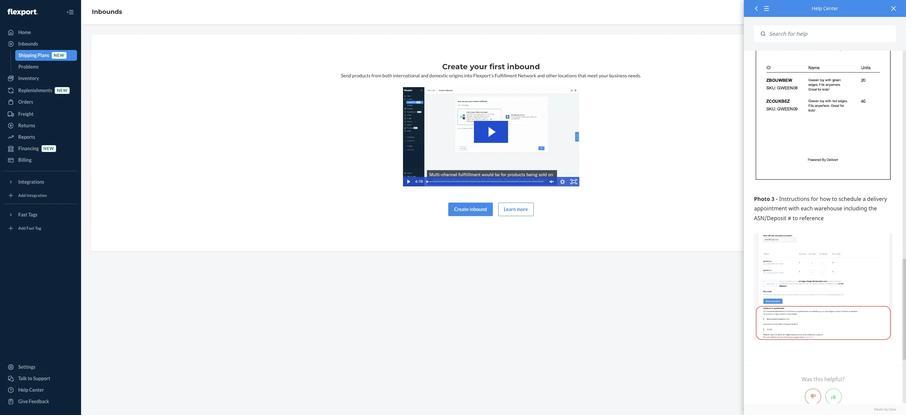 Task type: vqa. For each thing, say whether or not it's contained in the screenshot.
was
yes



Task type: locate. For each thing, give the bounding box(es) containing it.
0 vertical spatial help
[[812, 5, 822, 11]]

replenishments
[[18, 87, 52, 93]]

0 vertical spatial help center
[[812, 5, 838, 11]]

and
[[421, 73, 428, 78], [537, 73, 545, 78]]

give feedback button
[[4, 396, 77, 407]]

0 vertical spatial your
[[470, 62, 487, 71]]

0 vertical spatial create
[[442, 62, 468, 71]]

inbound
[[507, 62, 540, 71], [470, 206, 487, 212]]

learn more
[[504, 206, 528, 212]]

0 horizontal spatial inbounds
[[18, 41, 38, 47]]

your
[[470, 62, 487, 71], [599, 73, 608, 78]]

0 vertical spatial new
[[54, 53, 64, 58]]

give
[[18, 399, 28, 404]]

meet
[[587, 73, 598, 78]]

both
[[382, 73, 392, 78]]

needs.
[[628, 73, 641, 78]]

send
[[341, 73, 351, 78]]

learn more button
[[498, 203, 534, 216]]

help up search search field
[[812, 5, 822, 11]]

support
[[33, 376, 50, 381]]

0 vertical spatial inbounds link
[[92, 8, 122, 16]]

1 horizontal spatial your
[[599, 73, 608, 78]]

locations
[[558, 73, 577, 78]]

give feedback
[[18, 399, 49, 404]]

your up flexport's
[[470, 62, 487, 71]]

help center
[[812, 5, 838, 11], [18, 387, 44, 393]]

help center link
[[4, 385, 77, 396]]

elevio by dixa link
[[754, 407, 896, 412]]

0 horizontal spatial center
[[29, 387, 44, 393]]

new down reports link
[[43, 146, 54, 151]]

tags
[[28, 212, 37, 218]]

0 vertical spatial inbounds
[[92, 8, 122, 16]]

create inbound
[[454, 206, 487, 212]]

2 add from the top
[[18, 226, 26, 231]]

0 horizontal spatial help
[[18, 387, 28, 393]]

and left domestic
[[421, 73, 428, 78]]

0 horizontal spatial inbounds link
[[4, 39, 77, 49]]

1 vertical spatial inbound
[[470, 206, 487, 212]]

inbounds link
[[92, 8, 122, 16], [4, 39, 77, 49]]

2 vertical spatial new
[[43, 146, 54, 151]]

international
[[393, 73, 420, 78]]

add left 'integration'
[[18, 193, 26, 198]]

new for financing
[[43, 146, 54, 151]]

inventory link
[[4, 73, 77, 84]]

learn
[[504, 206, 516, 212]]

create for inbound
[[454, 206, 469, 212]]

center up search search field
[[823, 5, 838, 11]]

1 vertical spatial new
[[57, 88, 68, 93]]

1 vertical spatial add
[[18, 226, 26, 231]]

inbound up network
[[507, 62, 540, 71]]

new right plans
[[54, 53, 64, 58]]

1 vertical spatial your
[[599, 73, 608, 78]]

video thumbnail image
[[403, 87, 579, 186], [403, 87, 579, 186]]

flexport's
[[473, 73, 494, 78]]

help center up search search field
[[812, 5, 838, 11]]

help center down to
[[18, 387, 44, 393]]

0 vertical spatial inbound
[[507, 62, 540, 71]]

problems link
[[15, 61, 77, 72]]

1 vertical spatial inbounds
[[18, 41, 38, 47]]

1 horizontal spatial inbound
[[507, 62, 540, 71]]

help
[[812, 5, 822, 11], [18, 387, 28, 393]]

0 vertical spatial add
[[18, 193, 26, 198]]

0 horizontal spatial and
[[421, 73, 428, 78]]

inbound inside button
[[470, 206, 487, 212]]

help up give at the left of page
[[18, 387, 28, 393]]

0 vertical spatial fast
[[18, 212, 27, 218]]

create inside 'create your first inbound send products from both international and domestic origins into flexport's fulfillment network and other locations that meet your business needs.'
[[442, 62, 468, 71]]

helpful?
[[824, 376, 845, 383]]

1 vertical spatial inbounds link
[[4, 39, 77, 49]]

network
[[518, 73, 536, 78]]

1 horizontal spatial and
[[537, 73, 545, 78]]

center down talk to support
[[29, 387, 44, 393]]

1 horizontal spatial center
[[823, 5, 838, 11]]

fast left tag
[[27, 226, 34, 231]]

add down fast tags
[[18, 226, 26, 231]]

1 horizontal spatial help
[[812, 5, 822, 11]]

center
[[823, 5, 838, 11], [29, 387, 44, 393]]

your right meet
[[599, 73, 608, 78]]

new
[[54, 53, 64, 58], [57, 88, 68, 93], [43, 146, 54, 151]]

returns
[[18, 123, 35, 128]]

add
[[18, 193, 26, 198], [18, 226, 26, 231]]

1 add from the top
[[18, 193, 26, 198]]

fast left the 'tags'
[[18, 212, 27, 218]]

talk
[[18, 376, 27, 381]]

was this helpful?
[[802, 376, 845, 383]]

1 horizontal spatial inbounds
[[92, 8, 122, 16]]

0 horizontal spatial your
[[470, 62, 487, 71]]

0 horizontal spatial inbound
[[470, 206, 487, 212]]

1 horizontal spatial help center
[[812, 5, 838, 11]]

1 vertical spatial create
[[454, 206, 469, 212]]

into
[[464, 73, 472, 78]]

new up orders link
[[57, 88, 68, 93]]

and left other
[[537, 73, 545, 78]]

inbounds
[[92, 8, 122, 16], [18, 41, 38, 47]]

fast
[[18, 212, 27, 218], [27, 226, 34, 231]]

domestic
[[429, 73, 448, 78]]

1 vertical spatial help center
[[18, 387, 44, 393]]

create inside button
[[454, 206, 469, 212]]

settings
[[18, 364, 35, 370]]

other
[[546, 73, 557, 78]]

create
[[442, 62, 468, 71], [454, 206, 469, 212]]

0 vertical spatial center
[[823, 5, 838, 11]]

business
[[609, 73, 627, 78]]

1 vertical spatial center
[[29, 387, 44, 393]]

inbound left learn
[[470, 206, 487, 212]]

freight link
[[4, 109, 77, 120]]

more
[[517, 206, 528, 212]]



Task type: describe. For each thing, give the bounding box(es) containing it.
returns link
[[4, 120, 77, 131]]

was
[[802, 376, 812, 383]]

orders
[[18, 99, 33, 105]]

fast tags
[[18, 212, 37, 218]]

new for shipping plans
[[54, 53, 64, 58]]

create for your
[[442, 62, 468, 71]]

this
[[814, 376, 823, 383]]

home
[[18, 29, 31, 35]]

problems
[[18, 64, 39, 70]]

new for replenishments
[[57, 88, 68, 93]]

Search search field
[[766, 25, 896, 42]]

billing link
[[4, 155, 77, 166]]

plans
[[38, 52, 49, 58]]

shipping plans
[[18, 52, 49, 58]]

dixa
[[889, 407, 896, 412]]

inbound inside 'create your first inbound send products from both international and domestic origins into flexport's fulfillment network and other locations that meet your business needs.'
[[507, 62, 540, 71]]

integrations
[[18, 179, 44, 185]]

fulfillment
[[495, 73, 517, 78]]

1 and from the left
[[421, 73, 428, 78]]

0 horizontal spatial help center
[[18, 387, 44, 393]]

add fast tag
[[18, 226, 41, 231]]

from
[[371, 73, 381, 78]]

fast inside dropdown button
[[18, 212, 27, 218]]

integrations button
[[4, 177, 77, 187]]

flexport logo image
[[7, 9, 38, 15]]

add integration link
[[4, 190, 77, 201]]

integration
[[27, 193, 47, 198]]

add for add fast tag
[[18, 226, 26, 231]]

1 horizontal spatial inbounds link
[[92, 8, 122, 16]]

1 vertical spatial help
[[18, 387, 28, 393]]

home link
[[4, 27, 77, 38]]

video element
[[403, 87, 579, 186]]

origins
[[449, 73, 463, 78]]

close navigation image
[[66, 8, 74, 16]]

talk to support
[[18, 376, 50, 381]]

elevio by dixa
[[874, 407, 896, 412]]

add fast tag link
[[4, 223, 77, 234]]

freight
[[18, 111, 33, 117]]

elevio
[[874, 407, 883, 412]]

first
[[489, 62, 505, 71]]

create your first inbound send products from both international and domestic origins into flexport's fulfillment network and other locations that meet your business needs.
[[341, 62, 641, 78]]

orders link
[[4, 97, 77, 107]]

financing
[[18, 146, 39, 151]]

talk to support button
[[4, 373, 77, 384]]

tag
[[35, 226, 41, 231]]

center inside help center link
[[29, 387, 44, 393]]

billing
[[18, 157, 32, 163]]

that
[[578, 73, 586, 78]]

by
[[884, 407, 888, 412]]

to
[[28, 376, 32, 381]]

inventory
[[18, 75, 39, 81]]

reports link
[[4, 132, 77, 143]]

create inbound button
[[448, 203, 493, 216]]

shipping
[[18, 52, 37, 58]]

2 and from the left
[[537, 73, 545, 78]]

settings link
[[4, 362, 77, 373]]

add integration
[[18, 193, 47, 198]]

fast tags button
[[4, 209, 77, 220]]

add for add integration
[[18, 193, 26, 198]]

reports
[[18, 134, 35, 140]]

feedback
[[29, 399, 49, 404]]

products
[[352, 73, 371, 78]]

1 vertical spatial fast
[[27, 226, 34, 231]]



